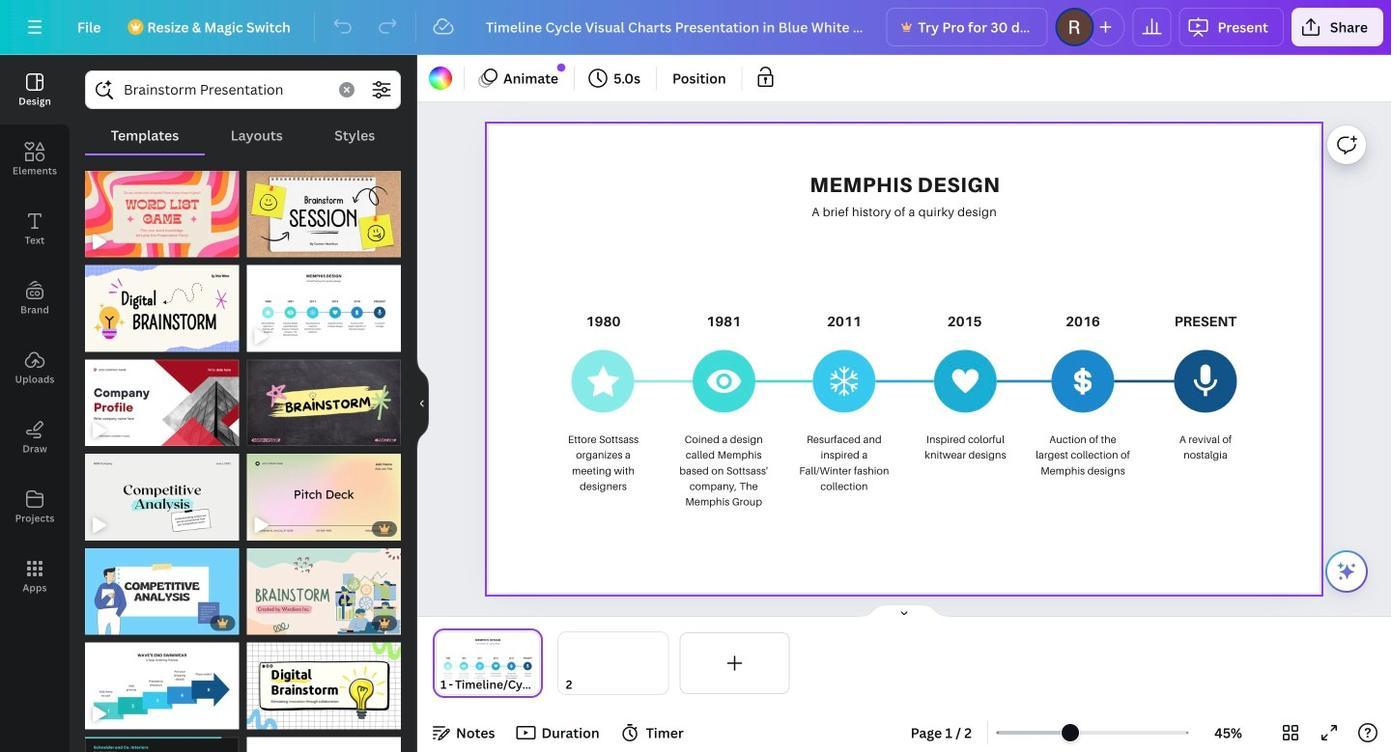 Task type: locate. For each thing, give the bounding box(es) containing it.
brown and yellow scrapbook brainstorm presentation group
[[247, 159, 401, 258]]

timeline visual charts presentation in aquamarine black white simple style group
[[85, 726, 239, 753]]

green and blue illustrative technology product development presentation group
[[247, 537, 401, 636]]

hide image
[[417, 358, 429, 450]]

timeline cycle visual charts presentation in blue white teal simple style group
[[247, 254, 401, 352]]

main menu bar
[[0, 0, 1392, 55]]

swot analysis presentation group
[[247, 726, 401, 753]]

Design title text field
[[470, 8, 879, 46]]

yellow pink professional gradients pitch deck business presentation group
[[247, 443, 401, 541]]



Task type: describe. For each thing, give the bounding box(es) containing it.
black and white chalkboard brainstorm presentation group
[[247, 348, 401, 447]]

Use 5+ words to describe... search field
[[124, 72, 328, 108]]

blue fun competitive analysis brainstorm presentation group
[[85, 537, 239, 636]]

white creative doodle brainstorming presentation group
[[247, 632, 401, 730]]

#ffffff image
[[429, 67, 452, 90]]

arrow chart visual charts presentation in blue white teal simple style group
[[85, 632, 239, 730]]

quick actions image
[[1336, 561, 1359, 584]]

analysis brainstorm presentation group
[[85, 443, 239, 541]]

Page title text field
[[455, 676, 535, 695]]

page 1 - timeline/cycle image
[[433, 633, 543, 695]]

side panel tab list
[[0, 55, 70, 612]]

pink orange yellow happy hippie word list game presentation party group
[[85, 159, 239, 258]]

hide pages image
[[858, 604, 951, 619]]

blank company profile business presentation in red maroon white geometric style group
[[85, 348, 239, 447]]

blue and yellow playful doodle digital brainstorm presentation group
[[85, 254, 239, 352]]



Task type: vqa. For each thing, say whether or not it's contained in the screenshot.
all for Brainstorm
no



